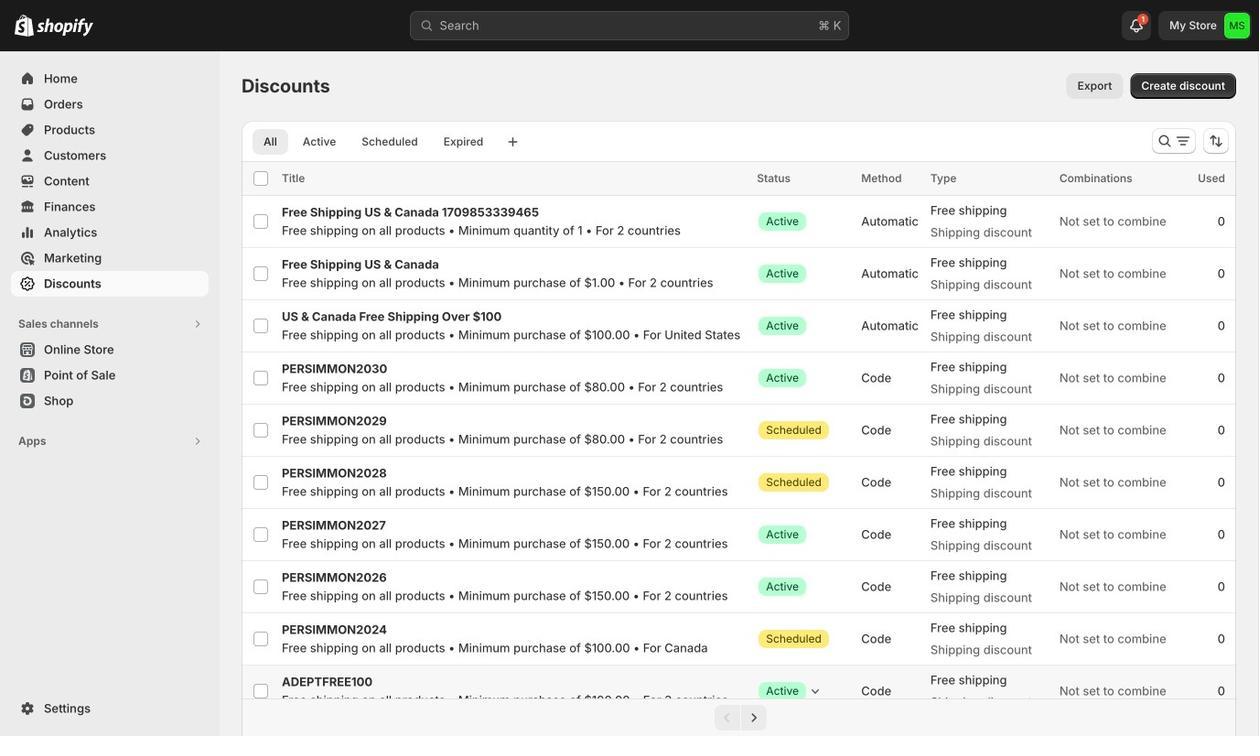 Task type: describe. For each thing, give the bounding box(es) containing it.
my store image
[[1225, 13, 1251, 38]]

pagination element
[[242, 699, 1237, 736]]

shopify image
[[37, 18, 93, 36]]



Task type: vqa. For each thing, say whether or not it's contained in the screenshot.
Online Store image
no



Task type: locate. For each thing, give the bounding box(es) containing it.
tab list
[[249, 128, 498, 155]]

shopify image
[[15, 14, 34, 36]]



